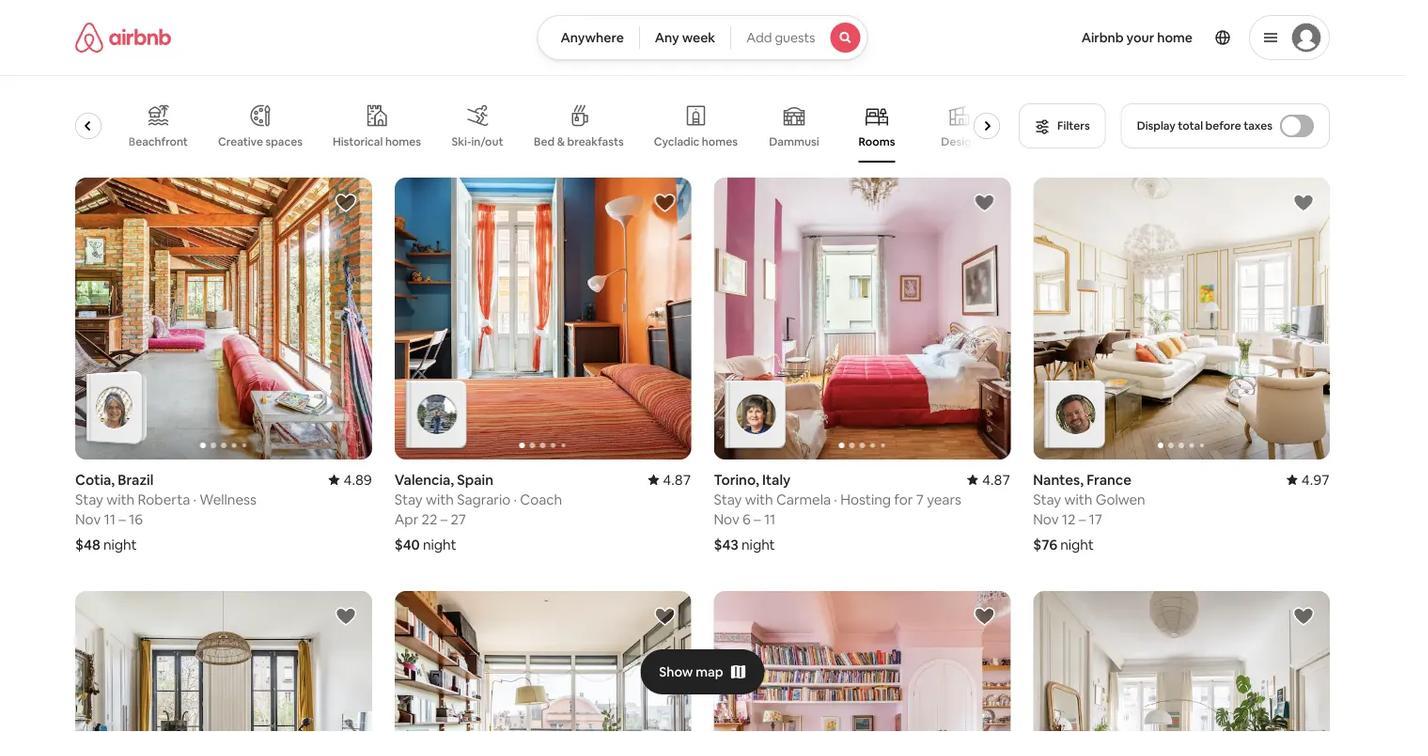 Task type: vqa. For each thing, say whether or not it's contained in the screenshot.
3rd Stay from the left
yes



Task type: locate. For each thing, give the bounding box(es) containing it.
· inside valencia, spain stay with sagrario · coach apr 22 – 27 $40 night
[[514, 490, 517, 508]]

0 horizontal spatial 4.87 out of 5 average rating image
[[648, 470, 691, 489]]

11 right the 6
[[764, 510, 776, 528]]

bed & breakfasts
[[534, 134, 624, 149]]

3 night from the left
[[742, 535, 775, 554]]

3 with from the left
[[745, 490, 773, 508]]

cotia, brazil stay with roberta · wellness nov 11 – 16 $48 night
[[75, 470, 257, 554]]

display
[[1137, 118, 1176, 133]]

stay inside valencia, spain stay with sagrario · coach apr 22 – 27 $40 night
[[395, 490, 423, 508]]

1 4.87 out of 5 average rating image from the left
[[648, 470, 691, 489]]

11 inside torino, italy stay with carmela · hosting for 7 years nov 6 – 11 $43 night
[[764, 510, 776, 528]]

1 horizontal spatial homes
[[702, 134, 738, 149]]

0 horizontal spatial 4.87
[[663, 470, 691, 489]]

$76
[[1033, 535, 1057, 554]]

0 horizontal spatial 11
[[104, 510, 116, 528]]

4.97
[[1302, 470, 1330, 489]]

0 horizontal spatial nov
[[75, 510, 101, 528]]

add to wishlist: valencia, spain image
[[654, 192, 676, 214]]

4 night from the left
[[1061, 535, 1094, 554]]

3 nov from the left
[[1033, 510, 1059, 528]]

historical homes
[[333, 134, 421, 149]]

4 – from the left
[[1079, 510, 1086, 528]]

stay for stay with roberta
[[75, 490, 103, 508]]

1 4.87 from the left
[[663, 470, 691, 489]]

3 – from the left
[[754, 510, 761, 528]]

17
[[1089, 510, 1103, 528]]

1 horizontal spatial 4.87 out of 5 average rating image
[[967, 470, 1011, 489]]

night inside the nantes, france stay with golwen nov 12 – 17 $76 night
[[1061, 535, 1094, 554]]

homes right historical
[[385, 134, 421, 149]]

night inside torino, italy stay with carmela · hosting for 7 years nov 6 – 11 $43 night
[[742, 535, 775, 554]]

show map
[[659, 664, 724, 681]]

with up the 6
[[745, 490, 773, 508]]

–
[[119, 510, 126, 528], [441, 510, 448, 528], [754, 510, 761, 528], [1079, 510, 1086, 528]]

· inside cotia, brazil stay with roberta · wellness nov 11 – 16 $48 night
[[193, 490, 197, 508]]

1 – from the left
[[119, 510, 126, 528]]

– left 16
[[119, 510, 126, 528]]

&
[[557, 134, 565, 149]]

profile element
[[891, 0, 1330, 75]]

with inside cotia, brazil stay with roberta · wellness nov 11 – 16 $48 night
[[106, 490, 135, 508]]

spaces
[[266, 134, 303, 149]]

2 4.87 out of 5 average rating image from the left
[[967, 470, 1011, 489]]

brazil
[[118, 470, 153, 489]]

· left the hosting
[[834, 490, 837, 508]]

11 left 16
[[104, 510, 116, 528]]

4.87 out of 5 average rating image
[[648, 470, 691, 489], [967, 470, 1011, 489]]

stay for stay with carmela
[[714, 490, 742, 508]]

0 horizontal spatial homes
[[385, 134, 421, 149]]

creative spaces
[[218, 134, 303, 149]]

stay up apr
[[395, 490, 423, 508]]

4.87 out of 5 average rating image left torino,
[[648, 470, 691, 489]]

– left 27
[[441, 510, 448, 528]]

with up 22
[[426, 490, 454, 508]]

map
[[696, 664, 724, 681]]

night down 16
[[103, 535, 137, 554]]

· right roberta
[[193, 490, 197, 508]]

valencia,
[[395, 470, 454, 489]]

1 horizontal spatial 11
[[764, 510, 776, 528]]

stay for stay with sagrario
[[395, 490, 423, 508]]

1 stay from the left
[[75, 490, 103, 508]]

display total before taxes button
[[1121, 103, 1330, 149]]

1 11 from the left
[[104, 510, 116, 528]]

11
[[104, 510, 116, 528], [764, 510, 776, 528]]

4.87
[[663, 470, 691, 489], [982, 470, 1011, 489]]

night inside cotia, brazil stay with roberta · wellness nov 11 – 16 $48 night
[[103, 535, 137, 554]]

with down the brazil
[[106, 490, 135, 508]]

4.87 left nantes,
[[982, 470, 1011, 489]]

4.87 left torino,
[[663, 470, 691, 489]]

1 · from the left
[[193, 490, 197, 508]]

· for sagrario
[[514, 490, 517, 508]]

historical
[[333, 134, 383, 149]]

4.89 out of 5 average rating image
[[329, 470, 372, 489]]

any week
[[655, 29, 716, 46]]

1 horizontal spatial 4.87
[[982, 470, 1011, 489]]

with up 12 on the right bottom
[[1064, 490, 1093, 508]]

11 inside cotia, brazil stay with roberta · wellness nov 11 – 16 $48 night
[[104, 510, 116, 528]]

·
[[193, 490, 197, 508], [514, 490, 517, 508], [834, 490, 837, 508]]

2 – from the left
[[441, 510, 448, 528]]

stay inside torino, italy stay with carmela · hosting for 7 years nov 6 – 11 $43 night
[[714, 490, 742, 508]]

4 with from the left
[[1064, 490, 1093, 508]]

nantes,
[[1033, 470, 1084, 489]]

dammusi
[[769, 134, 819, 149]]

nov
[[75, 510, 101, 528], [714, 510, 740, 528], [1033, 510, 1059, 528]]

homes right cycladic
[[702, 134, 738, 149]]

7
[[916, 490, 924, 508]]

2 with from the left
[[426, 490, 454, 508]]

homes
[[385, 134, 421, 149], [702, 134, 738, 149]]

nantes, france stay with golwen nov 12 – 17 $76 night
[[1033, 470, 1146, 554]]

1 horizontal spatial ·
[[514, 490, 517, 508]]

$48
[[75, 535, 100, 554]]

3 stay from the left
[[714, 490, 742, 508]]

with inside valencia, spain stay with sagrario · coach apr 22 – 27 $40 night
[[426, 490, 454, 508]]

bed
[[534, 134, 555, 149]]

with for torino,
[[745, 490, 773, 508]]

2 · from the left
[[514, 490, 517, 508]]

nov up $48
[[75, 510, 101, 528]]

– left 17
[[1079, 510, 1086, 528]]

· for roberta
[[193, 490, 197, 508]]

display total before taxes
[[1137, 118, 1273, 133]]

group
[[46, 89, 1008, 163], [75, 178, 372, 460], [395, 178, 691, 460], [714, 178, 1011, 460], [1033, 178, 1330, 460], [75, 591, 372, 732], [395, 591, 691, 732], [714, 591, 1011, 732], [1033, 591, 1330, 732]]

2 nov from the left
[[714, 510, 740, 528]]

nov left the 6
[[714, 510, 740, 528]]

22
[[422, 510, 438, 528]]

night
[[103, 535, 137, 554], [423, 535, 456, 554], [742, 535, 775, 554], [1061, 535, 1094, 554]]

4.89
[[344, 470, 372, 489]]

2 4.87 from the left
[[982, 470, 1011, 489]]

4.87 out of 5 average rating image left nantes,
[[967, 470, 1011, 489]]

$43
[[714, 535, 739, 554]]

· inside torino, italy stay with carmela · hosting for 7 years nov 6 – 11 $43 night
[[834, 490, 837, 508]]

group containing historical homes
[[46, 89, 1008, 163]]

stay down nantes,
[[1033, 490, 1061, 508]]

1 with from the left
[[106, 490, 135, 508]]

nov inside torino, italy stay with carmela · hosting for 7 years nov 6 – 11 $43 night
[[714, 510, 740, 528]]

add to wishlist: torino, italy image
[[973, 192, 996, 214]]

None search field
[[537, 15, 868, 60]]

· left coach
[[514, 490, 517, 508]]

spain
[[457, 470, 493, 489]]

home
[[1157, 29, 1193, 46]]

homes for cycladic homes
[[702, 134, 738, 149]]

stay inside cotia, brazil stay with roberta · wellness nov 11 – 16 $48 night
[[75, 490, 103, 508]]

show map button
[[640, 650, 765, 695]]

nov left 12 on the right bottom
[[1033, 510, 1059, 528]]

1 nov from the left
[[75, 510, 101, 528]]

– right the 6
[[754, 510, 761, 528]]

4 stay from the left
[[1033, 490, 1061, 508]]

airbnb
[[1082, 29, 1124, 46]]

italy
[[762, 470, 791, 489]]

stay
[[75, 490, 103, 508], [395, 490, 423, 508], [714, 490, 742, 508], [1033, 490, 1061, 508]]

stay down cotia,
[[75, 490, 103, 508]]

stay down torino,
[[714, 490, 742, 508]]

with inside torino, italy stay with carmela · hosting for 7 years nov 6 – 11 $43 night
[[745, 490, 773, 508]]

12
[[1062, 510, 1076, 528]]

2 horizontal spatial nov
[[1033, 510, 1059, 528]]

with inside the nantes, france stay with golwen nov 12 – 17 $76 night
[[1064, 490, 1093, 508]]

with
[[106, 490, 135, 508], [426, 490, 454, 508], [745, 490, 773, 508], [1064, 490, 1093, 508]]

2 stay from the left
[[395, 490, 423, 508]]

night down the 6
[[742, 535, 775, 554]]

1 night from the left
[[103, 535, 137, 554]]

3 · from the left
[[834, 490, 837, 508]]

2 horizontal spatial ·
[[834, 490, 837, 508]]

night down 12 on the right bottom
[[1061, 535, 1094, 554]]

2 11 from the left
[[764, 510, 776, 528]]

roberta
[[138, 490, 190, 508]]

1 horizontal spatial nov
[[714, 510, 740, 528]]

add to wishlist: lyon, france image
[[334, 605, 357, 628]]

2 night from the left
[[423, 535, 456, 554]]

night down 22
[[423, 535, 456, 554]]

0 horizontal spatial ·
[[193, 490, 197, 508]]

– inside torino, italy stay with carmela · hosting for 7 years nov 6 – 11 $43 night
[[754, 510, 761, 528]]

valencia, spain stay with sagrario · coach apr 22 – 27 $40 night
[[395, 470, 562, 554]]



Task type: describe. For each thing, give the bounding box(es) containing it.
homes for historical homes
[[385, 134, 421, 149]]

taxes
[[1244, 118, 1273, 133]]

ski-in/out
[[452, 134, 503, 149]]

torino,
[[714, 470, 759, 489]]

week
[[682, 29, 716, 46]]

nov inside the nantes, france stay with golwen nov 12 – 17 $76 night
[[1033, 510, 1059, 528]]

anywhere button
[[537, 15, 640, 60]]

design
[[941, 134, 978, 149]]

4.87 for torino, italy stay with carmela · hosting for 7 years nov 6 – 11 $43 night
[[982, 470, 1011, 489]]

sagrario
[[457, 490, 511, 508]]

beachfront
[[129, 134, 188, 149]]

wellness
[[200, 490, 257, 508]]

cotia,
[[75, 470, 115, 489]]

4.97 out of 5 average rating image
[[1287, 470, 1330, 489]]

4.87 out of 5 average rating image for valencia, spain stay with sagrario · coach apr 22 – 27 $40 night
[[648, 470, 691, 489]]

cycladic homes
[[654, 134, 738, 149]]

add to wishlist: nantes, france image
[[1292, 192, 1315, 214]]

– inside cotia, brazil stay with roberta · wellness nov 11 – 16 $48 night
[[119, 510, 126, 528]]

carmela
[[776, 490, 831, 508]]

before
[[1206, 118, 1241, 133]]

any
[[655, 29, 679, 46]]

4.87 for valencia, spain stay with sagrario · coach apr 22 – 27 $40 night
[[663, 470, 691, 489]]

apr
[[395, 510, 419, 528]]

with for nantes,
[[1064, 490, 1093, 508]]

total
[[1178, 118, 1203, 133]]

rooms
[[859, 134, 895, 149]]

night inside valencia, spain stay with sagrario · coach apr 22 – 27 $40 night
[[423, 535, 456, 554]]

france
[[1087, 470, 1132, 489]]

$40
[[395, 535, 420, 554]]

16
[[129, 510, 143, 528]]

coach
[[520, 490, 562, 508]]

none search field containing anywhere
[[537, 15, 868, 60]]

airbnb your home
[[1082, 29, 1193, 46]]

golwen
[[1096, 490, 1146, 508]]

show
[[659, 664, 693, 681]]

any week button
[[639, 15, 731, 60]]

add to wishlist: milan, italy image
[[654, 605, 676, 628]]

farms
[[56, 134, 88, 149]]

add to wishlist: cotia, brazil image
[[334, 192, 357, 214]]

6
[[743, 510, 751, 528]]

anywhere
[[561, 29, 624, 46]]

filters button
[[1019, 103, 1106, 149]]

with for valencia,
[[426, 490, 454, 508]]

your
[[1127, 29, 1155, 46]]

airbnb your home link
[[1070, 18, 1204, 57]]

for
[[894, 490, 913, 508]]

27
[[451, 510, 466, 528]]

torino, italy stay with carmela · hosting for 7 years nov 6 – 11 $43 night
[[714, 470, 962, 554]]

ski-
[[452, 134, 471, 149]]

4.87 out of 5 average rating image for torino, italy stay with carmela · hosting for 7 years nov 6 – 11 $43 night
[[967, 470, 1011, 489]]

guests
[[775, 29, 816, 46]]

– inside the nantes, france stay with golwen nov 12 – 17 $76 night
[[1079, 510, 1086, 528]]

hosting
[[840, 490, 891, 508]]

add guests button
[[731, 15, 868, 60]]

years
[[927, 490, 962, 508]]

– inside valencia, spain stay with sagrario · coach apr 22 – 27 $40 night
[[441, 510, 448, 528]]

add
[[747, 29, 772, 46]]

· for carmela
[[834, 490, 837, 508]]

creative
[[218, 134, 263, 149]]

in/out
[[471, 134, 503, 149]]

with for cotia,
[[106, 490, 135, 508]]

breakfasts
[[567, 134, 624, 149]]

cycladic
[[654, 134, 700, 149]]

add to wishlist: lyon, france image
[[1292, 605, 1315, 628]]

stay inside the nantes, france stay with golwen nov 12 – 17 $76 night
[[1033, 490, 1061, 508]]

add guests
[[747, 29, 816, 46]]

filters
[[1058, 118, 1090, 133]]

add to wishlist: london, uk image
[[973, 605, 996, 628]]

nov inside cotia, brazil stay with roberta · wellness nov 11 – 16 $48 night
[[75, 510, 101, 528]]



